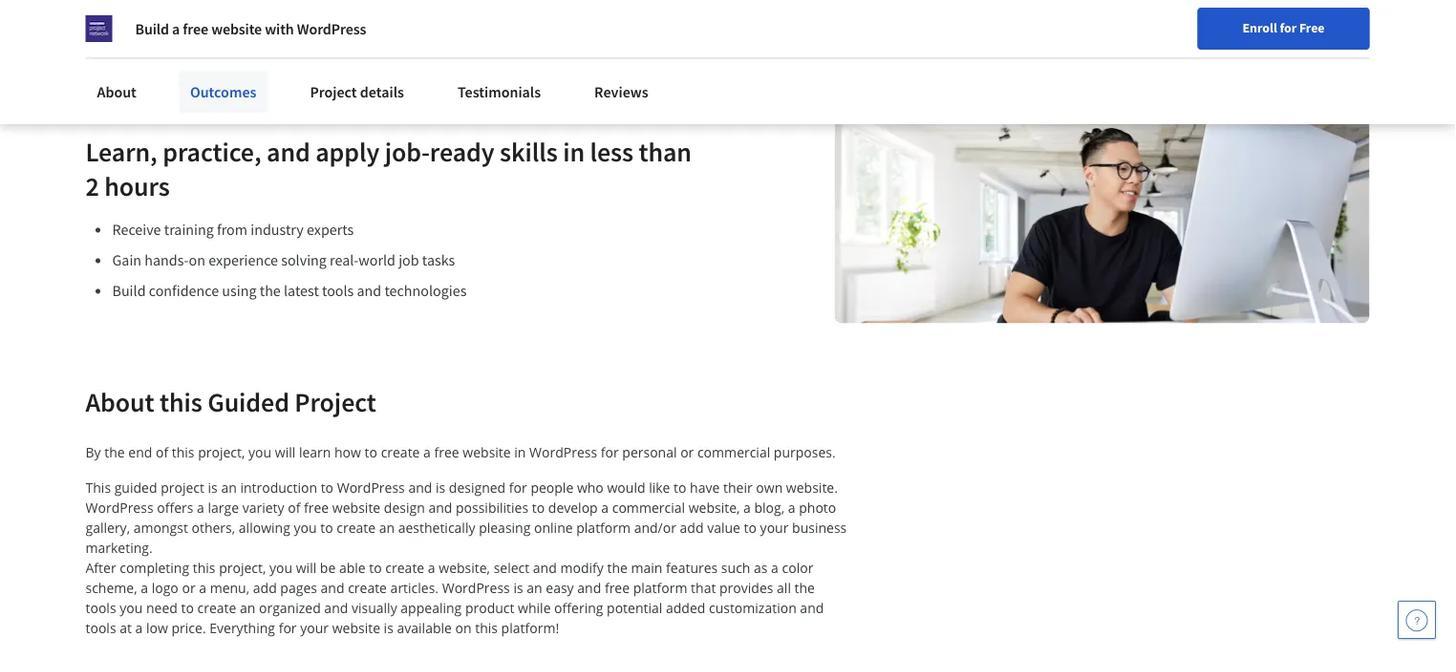 Task type: describe. For each thing, give the bounding box(es) containing it.
this up menu,
[[193, 559, 216, 577]]

a left 'large'
[[197, 498, 204, 517]]

and up easy
[[533, 559, 557, 577]]

free up potential
[[605, 579, 630, 597]]

develop
[[549, 498, 598, 517]]

receive training from industry experts
[[112, 220, 354, 239]]

this down product
[[475, 619, 498, 637]]

to right like
[[674, 478, 687, 497]]

a up design
[[424, 443, 431, 461]]

able
[[339, 559, 366, 577]]

an up "everything"
[[240, 599, 256, 617]]

learn
[[299, 443, 331, 461]]

a left menu,
[[199, 579, 207, 597]]

1 vertical spatial tools
[[86, 599, 116, 617]]

on inside "this guided project is an introduction to wordpress and is designed for people who would like to have their own website. wordpress offers a large variety of free website design and possibilities to develop a commercial website, a blog, a photo gallery, amongst others, allowing you to create an aesthetically pleasing online platform and/or add value to your business marketing. after completing this project, you will be able to create a website, select and modify the main features such as a color scheme, a logo or a menu, add pages and create articles. wordpress is an easy and free platform that provides all the tools you need to create an organized and visually appealing product while offering potential added customization and tools at a low price. everything for your website is available on this platform!"
[[456, 619, 472, 637]]

website up designed
[[463, 443, 511, 461]]

a right as
[[772, 559, 779, 577]]

less
[[590, 135, 634, 168]]

be
[[320, 559, 336, 577]]

outcomes link
[[179, 71, 268, 113]]

create up able
[[337, 519, 376, 537]]

testimonials
[[458, 82, 541, 101]]

apply
[[316, 135, 380, 168]]

1 vertical spatial add
[[253, 579, 277, 597]]

wordpress up gallery,
[[86, 498, 154, 517]]

and down modify
[[578, 579, 602, 597]]

the right the by in the left bottom of the page
[[104, 443, 125, 461]]

and down world
[[357, 281, 382, 300]]

tasks
[[422, 251, 455, 270]]

the right "all"
[[795, 579, 815, 597]]

website.
[[787, 478, 838, 497]]

features
[[666, 559, 718, 577]]

is down the visually
[[384, 619, 394, 637]]

pleasing
[[479, 519, 531, 537]]

project details
[[310, 82, 404, 101]]

confidence
[[149, 281, 219, 300]]

build a free website with wordpress
[[135, 19, 366, 38]]

using
[[222, 281, 257, 300]]

as
[[754, 559, 768, 577]]

a right at
[[135, 619, 143, 637]]

a right blog,
[[788, 498, 796, 517]]

people
[[531, 478, 574, 497]]

1 vertical spatial platform
[[634, 579, 688, 597]]

reviews
[[595, 82, 649, 101]]

latest
[[284, 281, 319, 300]]

or inside "this guided project is an introduction to wordpress and is designed for people who would like to have their own website. wordpress offers a large variety of free website design and possibilities to develop a commercial website, a blog, a photo gallery, amongst others, allowing you to create an aesthetically pleasing online platform and/or add value to your business marketing. after completing this project, you will be able to create a website, select and modify the main features such as a color scheme, a logo or a menu, add pages and create articles. wordpress is an easy and free platform that provides all the tools you need to create an organized and visually appealing product while offering potential added customization and tools at a low price. everything for your website is available on this platform!"
[[182, 579, 196, 597]]

scheme,
[[86, 579, 137, 597]]

and up design
[[409, 478, 432, 497]]

outcomes
[[190, 82, 257, 101]]

coursera project network image
[[86, 15, 112, 42]]

to up be
[[320, 519, 333, 537]]

job-
[[385, 135, 430, 168]]

training
[[164, 220, 214, 239]]

business
[[793, 519, 847, 537]]

to right able
[[369, 559, 382, 577]]

receive
[[112, 220, 161, 239]]

design
[[384, 498, 425, 517]]

industry
[[251, 220, 304, 239]]

technologies
[[385, 281, 467, 300]]

commercial inside "this guided project is an introduction to wordpress and is designed for people who would like to have their own website. wordpress offers a large variety of free website design and possibilities to develop a commercial website, a blog, a photo gallery, amongst others, allowing you to create an aesthetically pleasing online platform and/or add value to your business marketing. after completing this project, you will be able to create a website, select and modify the main features such as a color scheme, a logo or a menu, add pages and create articles. wordpress is an easy and free platform that provides all the tools you need to create an organized and visually appealing product while offering potential added customization and tools at a low price. everything for your website is available on this platform!"
[[613, 498, 685, 517]]

the left main
[[607, 559, 628, 577]]

free down introduction
[[304, 498, 329, 517]]

such
[[722, 559, 751, 577]]

skills
[[500, 135, 558, 168]]

gain hands-on experience solving real-world job tasks
[[112, 251, 455, 270]]

website left design
[[333, 498, 381, 517]]

build for build confidence using the latest tools and technologies
[[112, 281, 146, 300]]

a right coursera project network icon
[[172, 19, 180, 38]]

about this guided project
[[86, 385, 376, 419]]

wordpress right with on the left top
[[297, 19, 366, 38]]

0 horizontal spatial platform
[[577, 519, 631, 537]]

blog,
[[755, 498, 785, 517]]

job
[[399, 251, 419, 270]]

organized
[[259, 599, 321, 617]]

0 vertical spatial tools
[[322, 281, 354, 300]]

enroll
[[1243, 19, 1278, 36]]

a left logo
[[141, 579, 148, 597]]

and up aesthetically
[[429, 498, 453, 517]]

easy
[[546, 579, 574, 597]]

pages
[[280, 579, 317, 597]]

online
[[534, 519, 573, 537]]

this guided project is an introduction to wordpress and is designed for people who would like to have their own website. wordpress offers a large variety of free website design and possibilities to develop a commercial website, a blog, a photo gallery, amongst others, allowing you to create an aesthetically pleasing online platform and/or add value to your business marketing. after completing this project, you will be able to create a website, select and modify the main features such as a color scheme, a logo or a menu, add pages and create articles. wordpress is an easy and free platform that provides all the tools you need to create an organized and visually appealing product while offering potential added customization and tools at a low price. everything for your website is available on this platform!
[[86, 478, 851, 637]]

enroll for free
[[1243, 19, 1325, 36]]

from
[[217, 220, 248, 239]]

completing
[[120, 559, 189, 577]]

how
[[335, 443, 361, 461]]

offers
[[157, 498, 193, 517]]

their
[[724, 478, 753, 497]]

you up at
[[120, 599, 143, 617]]

0 horizontal spatial your
[[300, 619, 329, 637]]

reviews link
[[583, 71, 660, 113]]

testimonials link
[[446, 71, 553, 113]]

who
[[577, 478, 604, 497]]

real-
[[330, 251, 359, 270]]

to up price.
[[181, 599, 194, 617]]

website down the visually
[[332, 619, 380, 637]]

logo
[[152, 579, 179, 597]]

and down color
[[801, 599, 824, 617]]

that
[[691, 579, 716, 597]]

1 horizontal spatial or
[[681, 443, 694, 461]]

allowing
[[239, 519, 290, 537]]

marketing.
[[86, 539, 153, 557]]

this left guided on the bottom left
[[160, 385, 202, 419]]

an up while
[[527, 579, 543, 597]]

articles.
[[391, 579, 439, 597]]

practice,
[[163, 135, 262, 168]]

menu,
[[210, 579, 250, 597]]

price.
[[172, 619, 206, 637]]

hours
[[104, 169, 170, 202]]

free up outcomes link
[[183, 19, 208, 38]]

aesthetically
[[398, 519, 476, 537]]

wordpress up product
[[442, 579, 510, 597]]

about for about this guided project
[[86, 385, 154, 419]]



Task type: vqa. For each thing, say whether or not it's contained in the screenshot.
Build to the top
yes



Task type: locate. For each thing, give the bounding box(es) containing it.
1 horizontal spatial platform
[[634, 579, 688, 597]]

by the end of this project, you will learn how to create a free website in wordpress for personal or commercial purposes.
[[86, 443, 840, 461]]

platform down develop
[[577, 519, 631, 537]]

0 vertical spatial or
[[681, 443, 694, 461]]

0 vertical spatial website,
[[689, 498, 740, 517]]

modify
[[561, 559, 604, 577]]

0 vertical spatial project,
[[198, 443, 245, 461]]

coursera image
[[23, 16, 144, 46]]

0 vertical spatial project
[[310, 82, 357, 101]]

2 vertical spatial tools
[[86, 619, 116, 637]]

a up articles.
[[428, 559, 436, 577]]

about up end
[[86, 385, 154, 419]]

1 vertical spatial about
[[86, 385, 154, 419]]

1 vertical spatial in
[[515, 443, 526, 461]]

hands-
[[145, 251, 189, 270]]

possibilities
[[456, 498, 529, 517]]

have
[[690, 478, 720, 497]]

platform!
[[502, 619, 559, 637]]

in
[[563, 135, 585, 168], [515, 443, 526, 461]]

everything
[[210, 619, 275, 637]]

1 vertical spatial on
[[456, 619, 472, 637]]

0 vertical spatial about
[[97, 82, 137, 101]]

on down training
[[189, 251, 206, 270]]

menu item
[[1055, 19, 1178, 81]]

of down introduction
[[288, 498, 301, 517]]

about for about
[[97, 82, 137, 101]]

platform down main
[[634, 579, 688, 597]]

0 horizontal spatial in
[[515, 443, 526, 461]]

will up pages
[[296, 559, 317, 577]]

would
[[607, 478, 646, 497]]

by
[[86, 443, 101, 461]]

details
[[360, 82, 404, 101]]

commercial up and/or
[[613, 498, 685, 517]]

1 vertical spatial of
[[288, 498, 301, 517]]

project, down about this guided project
[[198, 443, 245, 461]]

to
[[365, 443, 378, 461], [321, 478, 334, 497], [674, 478, 687, 497], [532, 498, 545, 517], [320, 519, 333, 537], [744, 519, 757, 537], [369, 559, 382, 577], [181, 599, 194, 617]]

offering
[[555, 599, 604, 617]]

purposes.
[[774, 443, 836, 461]]

0 vertical spatial add
[[680, 519, 704, 537]]

add left value
[[680, 519, 704, 537]]

product
[[465, 599, 515, 617]]

the
[[260, 281, 281, 300], [104, 443, 125, 461], [607, 559, 628, 577], [795, 579, 815, 597]]

0 horizontal spatial of
[[156, 443, 168, 461]]

1 vertical spatial commercial
[[613, 498, 685, 517]]

and down be
[[321, 579, 345, 597]]

0 vertical spatial platform
[[577, 519, 631, 537]]

free
[[183, 19, 208, 38], [434, 443, 460, 461], [304, 498, 329, 517], [605, 579, 630, 597]]

0 horizontal spatial website,
[[439, 559, 490, 577]]

commercial up their
[[698, 443, 771, 461]]

like
[[649, 478, 671, 497]]

0 vertical spatial commercial
[[698, 443, 771, 461]]

free
[[1300, 19, 1325, 36]]

wordpress up people on the left of page
[[530, 443, 598, 461]]

need
[[146, 599, 178, 617]]

and inside learn, practice, and apply job-ready skills in less than 2 hours
[[267, 135, 310, 168]]

ready
[[430, 135, 495, 168]]

is left designed
[[436, 478, 446, 497]]

0 horizontal spatial commercial
[[613, 498, 685, 517]]

free up designed
[[434, 443, 460, 461]]

about
[[97, 82, 137, 101], [86, 385, 154, 419]]

your down blog,
[[761, 519, 789, 537]]

0 horizontal spatial or
[[182, 579, 196, 597]]

available
[[397, 619, 452, 637]]

about link
[[86, 71, 148, 113]]

at
[[120, 619, 132, 637]]

you right allowing
[[294, 519, 317, 537]]

and left the visually
[[324, 599, 348, 617]]

for up would
[[601, 443, 619, 461]]

to down learn on the left of page
[[321, 478, 334, 497]]

create up articles.
[[386, 559, 425, 577]]

1 horizontal spatial commercial
[[698, 443, 771, 461]]

0 vertical spatial build
[[135, 19, 169, 38]]

2
[[86, 169, 99, 202]]

1 vertical spatial project
[[295, 385, 376, 419]]

this up project
[[172, 443, 195, 461]]

of right end
[[156, 443, 168, 461]]

0 horizontal spatial add
[[253, 579, 277, 597]]

1 vertical spatial website,
[[439, 559, 490, 577]]

build
[[135, 19, 169, 38], [112, 281, 146, 300]]

project, up menu,
[[219, 559, 266, 577]]

is
[[208, 478, 218, 497], [436, 478, 446, 497], [514, 579, 524, 597], [384, 619, 394, 637]]

a down their
[[744, 498, 751, 517]]

to down people on the left of page
[[532, 498, 545, 517]]

build right coursera project network icon
[[135, 19, 169, 38]]

create right how
[[381, 443, 420, 461]]

you up introduction
[[249, 443, 272, 461]]

or right logo
[[182, 579, 196, 597]]

1 horizontal spatial your
[[761, 519, 789, 537]]

add up organized
[[253, 579, 277, 597]]

website
[[211, 19, 262, 38], [463, 443, 511, 461], [333, 498, 381, 517], [332, 619, 380, 637]]

0 vertical spatial of
[[156, 443, 168, 461]]

1 horizontal spatial of
[[288, 498, 301, 517]]

in left less
[[563, 135, 585, 168]]

or
[[681, 443, 694, 461], [182, 579, 196, 597]]

photo
[[799, 498, 837, 517]]

learn, practice, and apply job-ready skills in less than 2 hours
[[86, 135, 692, 202]]

customization
[[709, 599, 797, 617]]

experience
[[209, 251, 278, 270]]

help center image
[[1406, 609, 1429, 632]]

1 vertical spatial build
[[112, 281, 146, 300]]

is up 'large'
[[208, 478, 218, 497]]

show notifications image
[[1198, 24, 1221, 47]]

this
[[160, 385, 202, 419], [172, 443, 195, 461], [193, 559, 216, 577], [475, 619, 498, 637]]

provides
[[720, 579, 774, 597]]

project,
[[198, 443, 245, 461], [219, 559, 266, 577]]

1 vertical spatial will
[[296, 559, 317, 577]]

1 horizontal spatial in
[[563, 135, 585, 168]]

the right the using at top
[[260, 281, 281, 300]]

website,
[[689, 498, 740, 517], [439, 559, 490, 577]]

1 horizontal spatial add
[[680, 519, 704, 537]]

main
[[631, 559, 663, 577]]

all
[[777, 579, 791, 597]]

1 horizontal spatial website,
[[689, 498, 740, 517]]

potential
[[607, 599, 663, 617]]

0 vertical spatial on
[[189, 251, 206, 270]]

amongst
[[134, 519, 188, 537]]

about up learn,
[[97, 82, 137, 101]]

world
[[359, 251, 396, 270]]

an down design
[[379, 519, 395, 537]]

website left with on the left top
[[211, 19, 262, 38]]

project left the details
[[310, 82, 357, 101]]

about inside about link
[[97, 82, 137, 101]]

this
[[86, 478, 111, 497]]

0 horizontal spatial on
[[189, 251, 206, 270]]

designed
[[449, 478, 506, 497]]

for inside button
[[1281, 19, 1297, 36]]

tools down scheme, at the bottom
[[86, 599, 116, 617]]

color
[[783, 559, 814, 577]]

to right value
[[744, 519, 757, 537]]

your down organized
[[300, 619, 329, 637]]

1 vertical spatial project,
[[219, 559, 266, 577]]

with
[[265, 19, 294, 38]]

create down menu,
[[197, 599, 236, 617]]

platform
[[577, 519, 631, 537], [634, 579, 688, 597]]

you up pages
[[270, 559, 293, 577]]

gallery,
[[86, 519, 130, 537]]

and
[[267, 135, 310, 168], [357, 281, 382, 300], [409, 478, 432, 497], [429, 498, 453, 517], [533, 559, 557, 577], [321, 579, 345, 597], [578, 579, 602, 597], [324, 599, 348, 617], [801, 599, 824, 617]]

your
[[761, 519, 789, 537], [300, 619, 329, 637]]

wordpress up design
[[337, 478, 405, 497]]

build confidence using the latest tools and technologies
[[112, 281, 467, 300]]

project up how
[[295, 385, 376, 419]]

solving
[[281, 251, 327, 270]]

1 horizontal spatial on
[[456, 619, 472, 637]]

for down organized
[[279, 619, 297, 637]]

is down select
[[514, 579, 524, 597]]

on down product
[[456, 619, 472, 637]]

project details link
[[299, 71, 416, 113]]

tools down real-
[[322, 281, 354, 300]]

will
[[275, 443, 296, 461], [296, 559, 317, 577]]

for left the free
[[1281, 19, 1297, 36]]

website, down the have
[[689, 498, 740, 517]]

while
[[518, 599, 551, 617]]

project inside "link"
[[310, 82, 357, 101]]

tools left at
[[86, 619, 116, 637]]

1 vertical spatial or
[[182, 579, 196, 597]]

experts
[[307, 220, 354, 239]]

of inside "this guided project is an introduction to wordpress and is designed for people who would like to have their own website. wordpress offers a large variety of free website design and possibilities to develop a commercial website, a blog, a photo gallery, amongst others, allowing you to create an aesthetically pleasing online platform and/or add value to your business marketing. after completing this project, you will be able to create a website, select and modify the main features such as a color scheme, a logo or a menu, add pages and create articles. wordpress is an easy and free platform that provides all the tools you need to create an organized and visually appealing product while offering potential added customization and tools at a low price. everything for your website is available on this platform!"
[[288, 498, 301, 517]]

None search field
[[272, 12, 645, 50]]

than
[[639, 135, 692, 168]]

and left apply
[[267, 135, 310, 168]]

enroll for free button
[[1198, 8, 1370, 50]]

variety
[[242, 498, 284, 517]]

after
[[86, 559, 116, 577]]

guided
[[208, 385, 290, 419]]

an up 'large'
[[221, 478, 237, 497]]

build for build a free website with wordpress
[[135, 19, 169, 38]]

end
[[128, 443, 152, 461]]

and/or
[[634, 519, 677, 537]]

to right how
[[365, 443, 378, 461]]

in up possibilities
[[515, 443, 526, 461]]

commercial
[[698, 443, 771, 461], [613, 498, 685, 517]]

0 vertical spatial in
[[563, 135, 585, 168]]

or right personal
[[681, 443, 694, 461]]

create up the visually
[[348, 579, 387, 597]]

a down who
[[602, 498, 609, 517]]

value
[[708, 519, 741, 537]]

create
[[381, 443, 420, 461], [337, 519, 376, 537], [386, 559, 425, 577], [348, 579, 387, 597], [197, 599, 236, 617]]

0 vertical spatial will
[[275, 443, 296, 461]]

will inside "this guided project is an introduction to wordpress and is designed for people who would like to have their own website. wordpress offers a large variety of free website design and possibilities to develop a commercial website, a blog, a photo gallery, amongst others, allowing you to create an aesthetically pleasing online platform and/or add value to your business marketing. after completing this project, you will be able to create a website, select and modify the main features such as a color scheme, a logo or a menu, add pages and create articles. wordpress is an easy and free platform that provides all the tools you need to create an organized and visually appealing product while offering potential added customization and tools at a low price. everything for your website is available on this platform!"
[[296, 559, 317, 577]]

personal
[[623, 443, 677, 461]]

1 vertical spatial your
[[300, 619, 329, 637]]

in inside learn, practice, and apply job-ready skills in less than 2 hours
[[563, 135, 585, 168]]

introduction
[[240, 478, 317, 497]]

will left learn on the left of page
[[275, 443, 296, 461]]

project, inside "this guided project is an introduction to wordpress and is designed for people who would like to have their own website. wordpress offers a large variety of free website design and possibilities to develop a commercial website, a blog, a photo gallery, amongst others, allowing you to create an aesthetically pleasing online platform and/or add value to your business marketing. after completing this project, you will be able to create a website, select and modify the main features such as a color scheme, a logo or a menu, add pages and create articles. wordpress is an easy and free platform that provides all the tools you need to create an organized and visually appealing product while offering potential added customization and tools at a low price. everything for your website is available on this platform!"
[[219, 559, 266, 577]]

add
[[680, 519, 704, 537], [253, 579, 277, 597]]

others,
[[192, 519, 235, 537]]

of
[[156, 443, 168, 461], [288, 498, 301, 517]]

for up possibilities
[[509, 478, 527, 497]]

website, left select
[[439, 559, 490, 577]]

0 vertical spatial your
[[761, 519, 789, 537]]

guided
[[114, 478, 157, 497]]



